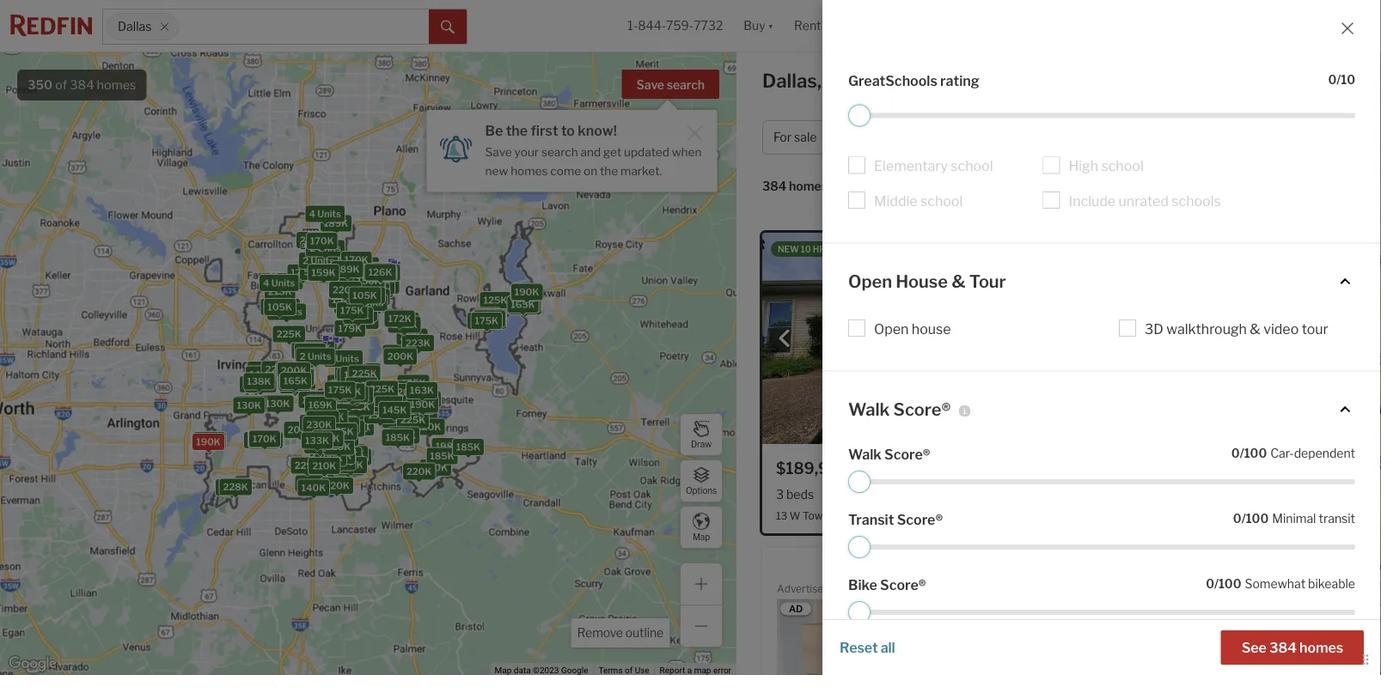 Task type: vqa. For each thing, say whether or not it's contained in the screenshot.
acre
no



Task type: locate. For each thing, give the bounding box(es) containing it.
score® up 1,244 sq ft
[[885, 446, 930, 463]]

& for house
[[952, 271, 966, 292]]

221k
[[337, 390, 360, 401]]

175k
[[309, 267, 333, 278], [340, 305, 364, 316], [477, 312, 501, 323], [476, 315, 499, 326], [475, 315, 499, 326], [341, 371, 364, 382], [282, 374, 306, 385], [328, 384, 352, 396], [337, 387, 361, 398], [302, 395, 326, 406], [411, 398, 434, 409], [347, 402, 370, 413], [330, 426, 354, 437], [328, 450, 352, 461]]

0 vertical spatial 149k
[[309, 257, 334, 268]]

school down elementary school
[[921, 193, 963, 209]]

1 horizontal spatial 228k
[[376, 402, 401, 413]]

new down 384 homes
[[778, 244, 799, 254]]

/100 left minimal
[[1242, 511, 1269, 526]]

0 vertical spatial open
[[848, 271, 892, 292]]

0 vertical spatial 155k
[[341, 269, 365, 280]]

9420
[[1080, 509, 1106, 522]]

score® for transit
[[897, 511, 943, 528]]

1 vertical spatial 159k
[[332, 295, 356, 306]]

1 vertical spatial 189k
[[335, 264, 360, 275]]

2 favorite button checkbox from the left
[[1317, 458, 1339, 480]]

bikeable
[[1308, 577, 1355, 591]]

0 horizontal spatial 172k
[[388, 313, 411, 324]]

previous button image
[[776, 330, 793, 347]]

1 vertical spatial 229k
[[312, 420, 337, 431]]

0 horizontal spatial hrs
[[813, 244, 831, 254]]

0 horizontal spatial save
[[485, 145, 512, 159]]

230k
[[349, 379, 375, 390], [243, 379, 269, 390], [310, 414, 336, 425], [306, 419, 332, 431], [319, 425, 345, 436], [308, 440, 333, 451], [330, 441, 356, 453], [317, 458, 342, 469]]

0 horizontal spatial new 10 hrs ago
[[778, 244, 852, 254]]

open for open house & tour
[[848, 271, 892, 292]]

198k down 148k
[[317, 427, 341, 438]]

score® for bike
[[880, 577, 926, 594]]

& left video
[[1250, 321, 1261, 337]]

sale
[[953, 69, 993, 92]]

2 horizontal spatial 169k
[[477, 313, 501, 324]]

9420 cedar run dr, dallas, tx 75227
[[1080, 509, 1257, 522]]

remove outline button
[[571, 619, 670, 648]]

favorite button image
[[1013, 458, 1036, 480]]

for sale button
[[762, 120, 850, 155]]

search up come
[[541, 145, 578, 159]]

10 up open house & tour link
[[1104, 244, 1115, 254]]

save up new at the left of the page
[[485, 145, 512, 159]]

1 horizontal spatial save
[[637, 78, 664, 92]]

house
[[896, 271, 948, 292]]

/100
[[1240, 446, 1267, 461], [1242, 511, 1269, 526], [1214, 577, 1242, 591]]

110k
[[347, 310, 370, 322]]

homes down your
[[511, 164, 548, 178]]

new 10 hrs ago up open house & tour link
[[1081, 244, 1156, 254]]

save for save your search and get updated when new homes come on the market.
[[485, 145, 512, 159]]

1 vertical spatial 228k
[[223, 482, 248, 493]]

215k
[[268, 286, 292, 297], [333, 384, 357, 395], [408, 398, 432, 409], [344, 452, 368, 463], [331, 464, 355, 475]]

/100 left the somewhat
[[1214, 577, 1242, 591]]

1 horizontal spatial hrs
[[1116, 244, 1135, 254]]

score® down sq
[[897, 511, 943, 528]]

180k
[[295, 345, 320, 356], [285, 374, 310, 385], [321, 425, 346, 437], [423, 462, 448, 473]]

1 horizontal spatial &
[[1250, 321, 1261, 337]]

new 10 hrs ago
[[778, 244, 852, 254], [1081, 244, 1156, 254]]

212k
[[339, 394, 363, 405]]

384 inside button
[[1269, 639, 1297, 656]]

rating
[[940, 73, 980, 89]]

2 vertical spatial 169k
[[308, 400, 333, 411]]

105k up 127k
[[353, 290, 377, 301]]

3d
[[1145, 321, 1164, 337]]

favorite button checkbox up 75052
[[1013, 458, 1036, 480]]

new 10 hrs ago down 384 homes
[[778, 244, 852, 254]]

229k up 133k
[[312, 420, 337, 431]]

189k down 99k
[[268, 303, 292, 314]]

1 vertical spatial &
[[1250, 321, 1261, 337]]

tx left homes at the right top of the page
[[826, 69, 852, 92]]

1 horizontal spatial 172k
[[475, 313, 498, 324]]

hrs down 384 homes
[[813, 244, 831, 254]]

map
[[693, 532, 710, 543]]

favorite button checkbox
[[1013, 458, 1036, 480], [1317, 458, 1339, 480]]

0 vertical spatial 135k
[[358, 271, 382, 283]]

1 vertical spatial walk score®
[[848, 446, 930, 463]]

149k
[[309, 257, 334, 268], [281, 370, 306, 381]]

0 vertical spatial save
[[637, 78, 664, 92]]

1 vertical spatial dallas,
[[1176, 509, 1207, 522]]

1 vertical spatial 169k
[[477, 313, 501, 324]]

ad region
[[777, 599, 1035, 676]]

bike score®
[[848, 577, 926, 594]]

0 horizontal spatial dallas,
[[762, 69, 822, 92]]

1 favorite button checkbox from the left
[[1013, 458, 1036, 480]]

school down $2,000/mo.
[[951, 158, 993, 175]]

walk
[[848, 399, 890, 420], [848, 446, 882, 463]]

$2,000/mo.
[[914, 130, 983, 145]]

177k
[[300, 343, 323, 354]]

1 vertical spatial save
[[485, 145, 512, 159]]

greatschools rating
[[848, 73, 980, 89]]

map button
[[680, 506, 723, 549]]

1 vertical spatial 135k
[[345, 402, 369, 413]]

1 horizontal spatial 169k
[[358, 291, 383, 302]]

0 vertical spatial 229k
[[379, 399, 404, 410]]

0 vertical spatial 169k
[[358, 291, 383, 302]]

172k
[[475, 313, 498, 324], [388, 313, 411, 324]]

0 for transit
[[1233, 511, 1242, 526]]

1 horizontal spatial 105k
[[353, 290, 377, 301]]

search
[[667, 78, 705, 92], [541, 145, 578, 159]]

new up open house & tour link
[[1081, 244, 1103, 254]]

0 vertical spatial 159k
[[312, 267, 336, 278]]

open house & tour
[[848, 271, 1006, 292]]

190k
[[515, 287, 539, 298], [353, 366, 378, 377], [279, 367, 304, 378], [284, 371, 309, 382], [335, 388, 359, 399], [411, 399, 435, 411], [409, 406, 434, 417], [319, 430, 344, 441], [308, 430, 333, 441], [196, 437, 221, 448]]

search down 759- on the top of the page
[[667, 78, 705, 92]]

save inside button
[[637, 78, 664, 92]]

13 w townhouse ln #30, grand prairie, tx 75052
[[776, 509, 1016, 522]]

homes inside save your search and get updated when new homes come on the market.
[[511, 164, 548, 178]]

159k
[[312, 267, 336, 278], [332, 295, 356, 306], [281, 367, 306, 378]]

dallas, right dr,
[[1176, 509, 1207, 522]]

1 horizontal spatial 155k
[[478, 313, 502, 324]]

0 horizontal spatial favorite button checkbox
[[1013, 458, 1036, 480]]

1 horizontal spatial search
[[667, 78, 705, 92]]

0 vertical spatial /100
[[1240, 446, 1267, 461]]

220k
[[332, 284, 358, 296], [387, 348, 412, 359], [338, 384, 363, 396], [391, 387, 417, 398], [407, 398, 432, 409], [405, 401, 431, 412], [311, 411, 336, 422], [338, 418, 364, 429], [311, 427, 336, 438], [336, 449, 362, 460], [339, 454, 365, 465], [406, 466, 432, 477], [324, 481, 350, 492]]

school for middle school
[[921, 193, 963, 209]]

205k
[[392, 319, 417, 330], [320, 429, 346, 440]]

205k up 223k
[[392, 319, 417, 330]]

tx left 75052
[[967, 509, 981, 522]]

1 vertical spatial 115k
[[342, 305, 364, 316]]

w
[[790, 509, 801, 522]]

1-
[[628, 18, 638, 33]]

0 horizontal spatial 205k
[[320, 429, 346, 440]]

223k
[[406, 338, 431, 349]]

0 horizontal spatial 149k
[[281, 370, 306, 381]]

ago down the sort at right top
[[833, 244, 852, 254]]

2 163k from the left
[[410, 385, 434, 396]]

189k up 193k
[[324, 218, 348, 229]]

1 horizontal spatial 149k
[[309, 257, 334, 268]]

score® for walk
[[885, 446, 930, 463]]

2 horizontal spatial 384
[[1269, 639, 1297, 656]]

be the first to know! dialog
[[427, 100, 717, 192]]

205k down 148k
[[320, 429, 346, 440]]

3
[[365, 267, 371, 278], [360, 268, 366, 279], [365, 269, 371, 281], [354, 292, 361, 303], [352, 297, 358, 309], [338, 300, 344, 311], [327, 353, 333, 365], [776, 487, 784, 502]]

0 vertical spatial 384
[[70, 77, 94, 92]]

walk score® down open house
[[848, 399, 951, 420]]

130k
[[364, 266, 388, 277], [368, 268, 392, 279], [343, 390, 368, 401], [266, 398, 290, 409], [238, 399, 263, 410], [237, 400, 261, 411], [320, 412, 344, 423], [386, 415, 410, 426]]

& left "tour"
[[952, 271, 966, 292]]

favorite button checkbox right car-
[[1317, 458, 1339, 480]]

0 horizontal spatial &
[[952, 271, 966, 292]]

photo of 9254 forest ln #406, dallas, tx 75243 image
[[1066, 548, 1353, 676]]

1 vertical spatial open
[[874, 321, 909, 337]]

the right be
[[506, 122, 528, 139]]

tx left 75227
[[1210, 509, 1223, 522]]

105k down 99k
[[268, 302, 292, 313]]

be the first to know!
[[485, 122, 617, 139]]

google image
[[4, 653, 61, 676]]

1 vertical spatial 105k
[[268, 302, 292, 313]]

187k
[[346, 396, 370, 408]]

10 down 384 homes
[[801, 244, 811, 254]]

0 horizontal spatial new
[[778, 244, 799, 254]]

2 hrs from the left
[[1116, 244, 1135, 254]]

transit
[[848, 511, 894, 528]]

165k
[[511, 299, 535, 310], [287, 371, 311, 383], [283, 376, 308, 387], [383, 384, 407, 395], [337, 393, 361, 404], [310, 398, 334, 409], [253, 434, 277, 445]]

2
[[300, 235, 306, 246], [310, 243, 316, 254], [308, 252, 314, 263], [303, 255, 309, 266], [365, 267, 371, 278], [365, 267, 371, 279], [364, 268, 370, 279], [352, 271, 358, 282], [364, 280, 370, 291], [358, 283, 364, 295], [350, 290, 356, 301], [271, 306, 277, 318], [342, 308, 348, 319], [471, 315, 477, 327], [297, 344, 303, 356], [300, 351, 306, 362], [248, 435, 254, 446], [823, 487, 831, 502]]

198k right '124k'
[[436, 441, 460, 452]]

the right the on
[[600, 164, 618, 178]]

dallas,
[[762, 69, 822, 92], [1176, 509, 1207, 522]]

to
[[561, 122, 575, 139]]

homes inside button
[[1300, 639, 1343, 656]]

125k
[[364, 266, 388, 277], [368, 267, 392, 278], [368, 268, 392, 279], [367, 281, 391, 292], [484, 295, 507, 306], [474, 314, 498, 325], [298, 346, 322, 358], [251, 364, 275, 375], [348, 380, 372, 392], [252, 435, 276, 446], [327, 441, 351, 453], [334, 450, 358, 461]]

156k
[[357, 275, 382, 287], [357, 275, 382, 287], [357, 275, 381, 287]]

105k
[[353, 290, 377, 301], [268, 302, 292, 313]]

1 horizontal spatial 384
[[762, 179, 787, 194]]

/100 for transit score®
[[1242, 511, 1269, 526]]

baths
[[833, 487, 865, 502]]

homes right of
[[97, 77, 136, 92]]

185k
[[314, 244, 338, 255], [267, 303, 292, 314], [266, 366, 290, 377], [303, 418, 328, 429], [386, 432, 410, 444], [313, 435, 337, 446], [197, 435, 221, 446], [456, 442, 481, 453], [430, 451, 454, 462]]

market.
[[621, 164, 662, 178]]

&
[[952, 271, 966, 292], [1250, 321, 1261, 337]]

0 vertical spatial &
[[952, 271, 966, 292]]

draw button
[[680, 413, 723, 456]]

for
[[774, 130, 792, 145]]

0 vertical spatial walk
[[848, 399, 890, 420]]

search inside button
[[667, 78, 705, 92]]

0 horizontal spatial 228k
[[223, 482, 248, 493]]

1-844-759-7732 link
[[628, 18, 723, 33]]

0 vertical spatial walk score®
[[848, 399, 951, 420]]

open for open house
[[874, 321, 909, 337]]

1 ago from the left
[[833, 244, 852, 254]]

5 units
[[304, 266, 336, 278]]

save inside save your search and get updated when new homes come on the market.
[[485, 145, 512, 159]]

hrs up open house & tour link
[[1116, 244, 1135, 254]]

1 vertical spatial search
[[541, 145, 578, 159]]

1 vertical spatial 205k
[[320, 429, 346, 440]]

216k
[[337, 462, 361, 473]]

384 right of
[[70, 77, 94, 92]]

149k down 183k
[[281, 370, 306, 381]]

229k right 187k
[[379, 399, 404, 410]]

7
[[344, 316, 350, 327]]

1 horizontal spatial favorite button checkbox
[[1317, 458, 1339, 480]]

229k down 133k
[[294, 460, 320, 471]]

walk score® up 1,244
[[848, 446, 930, 463]]

1 vertical spatial 155k
[[478, 313, 502, 324]]

0 horizontal spatial search
[[541, 145, 578, 159]]

0 horizontal spatial 198k
[[317, 427, 341, 438]]

150k
[[333, 286, 357, 297], [391, 315, 415, 326], [279, 365, 304, 377], [284, 372, 308, 383], [287, 376, 312, 387], [287, 376, 312, 387], [287, 376, 312, 387], [331, 378, 355, 389], [336, 385, 360, 396], [401, 385, 426, 396], [337, 386, 361, 397], [340, 389, 365, 400], [368, 410, 392, 421], [329, 430, 353, 441], [310, 433, 335, 445]]

submit search image
[[441, 20, 455, 34]]

149k down 193k
[[309, 257, 334, 268]]

0 horizontal spatial ago
[[833, 244, 852, 254]]

score® down house
[[894, 399, 951, 420]]

193k
[[310, 239, 334, 250]]

remove
[[577, 626, 623, 641]]

129k
[[337, 423, 361, 435]]

open left house
[[874, 321, 909, 337]]

0 /100 somewhat bikeable
[[1206, 577, 1355, 591]]

384
[[70, 77, 94, 92], [762, 179, 787, 194], [1269, 639, 1297, 656]]

0 vertical spatial the
[[506, 122, 528, 139]]

120k
[[351, 278, 375, 289], [334, 383, 358, 394], [328, 391, 352, 402], [307, 396, 332, 407], [417, 422, 441, 433], [316, 441, 340, 452]]

score®
[[894, 399, 951, 420], [885, 446, 930, 463], [897, 511, 943, 528], [880, 577, 926, 594]]

0 vertical spatial search
[[667, 78, 705, 92]]

1 vertical spatial /100
[[1242, 511, 1269, 526]]

159k up 7
[[332, 295, 356, 306]]

1 horizontal spatial ago
[[1136, 244, 1156, 254]]

0 vertical spatial 205k
[[392, 319, 417, 330]]

1 horizontal spatial dallas,
[[1176, 509, 1207, 522]]

3d walkthrough & video tour
[[1145, 321, 1329, 337]]

1 vertical spatial the
[[600, 164, 618, 178]]

2 vertical spatial /100
[[1214, 577, 1242, 591]]

228k
[[376, 402, 401, 413], [223, 482, 248, 493]]

dallas, up for sale
[[762, 69, 822, 92]]

0 horizontal spatial 384
[[70, 77, 94, 92]]

homes down bikeable
[[1300, 639, 1343, 656]]

None range field
[[848, 104, 1355, 127], [848, 471, 1355, 493], [848, 536, 1355, 559], [848, 602, 1355, 624], [848, 104, 1355, 127], [848, 471, 1355, 493], [848, 536, 1355, 559], [848, 602, 1355, 624]]

109k
[[369, 268, 393, 279]]

2 172k from the left
[[388, 313, 411, 324]]

1 horizontal spatial 198k
[[436, 441, 460, 452]]

159k right 5
[[312, 267, 336, 278]]

open left the house
[[848, 271, 892, 292]]

score® right 'bike'
[[880, 577, 926, 594]]

save down 844-
[[637, 78, 664, 92]]

7732
[[694, 18, 723, 33]]

0 horizontal spatial 10
[[801, 244, 811, 254]]

unrated
[[1119, 193, 1169, 209]]

1 horizontal spatial new
[[1081, 244, 1103, 254]]

homes down for sale button
[[789, 179, 828, 194]]

1 vertical spatial 149k
[[281, 370, 306, 381]]

2 vertical spatial 384
[[1269, 639, 1297, 656]]

ago down include unrated schools
[[1136, 244, 1156, 254]]

384 down for
[[762, 179, 787, 194]]

1 horizontal spatial the
[[600, 164, 618, 178]]

1 horizontal spatial 10
[[1104, 244, 1115, 254]]

school right the high
[[1101, 158, 1144, 175]]

on
[[584, 164, 597, 178]]

168k
[[252, 433, 277, 445]]

school
[[951, 158, 993, 175], [1101, 158, 1144, 175], [921, 193, 963, 209]]

0 horizontal spatial the
[[506, 122, 528, 139]]

159k down 183k
[[281, 367, 306, 378]]

0 horizontal spatial 105k
[[268, 302, 292, 313]]

walk up the baths
[[848, 446, 882, 463]]

1 horizontal spatial new 10 hrs ago
[[1081, 244, 1156, 254]]

/100 left car-
[[1240, 446, 1267, 461]]

walk up $189,999
[[848, 399, 890, 420]]

189k left 126k
[[335, 264, 360, 275]]

75227
[[1226, 509, 1257, 522]]

tx
[[826, 69, 852, 92], [967, 509, 981, 522], [1210, 509, 1223, 522]]

384 right see
[[1269, 639, 1297, 656]]

229k
[[379, 399, 404, 410], [312, 420, 337, 431], [294, 460, 320, 471]]

None search field
[[179, 9, 429, 44]]

1 vertical spatial walk
[[848, 446, 882, 463]]



Task type: describe. For each thing, give the bounding box(es) containing it.
guide
[[1316, 75, 1352, 92]]

schools
[[1172, 193, 1221, 209]]

0 vertical spatial 228k
[[376, 402, 401, 413]]

see
[[1242, 639, 1267, 656]]

ft
[[924, 487, 933, 502]]

favorite button image
[[1317, 458, 1339, 480]]

first
[[531, 122, 558, 139]]

222k
[[375, 403, 400, 414]]

reset all button
[[840, 631, 895, 665]]

126k
[[368, 267, 392, 278]]

video
[[1264, 321, 1299, 337]]

1 walk from the top
[[848, 399, 890, 420]]

0 /100 car-dependent
[[1232, 446, 1355, 461]]

2 vertical spatial 229k
[[294, 460, 320, 471]]

when
[[672, 145, 702, 159]]

favorite button checkbox for 13 w townhouse ln #30, grand prairie, tx 75052
[[1013, 458, 1036, 480]]

0 for greatschools rating
[[1328, 73, 1337, 87]]

224k
[[342, 399, 367, 410]]

& for walkthrough
[[1250, 321, 1261, 337]]

sale
[[794, 130, 817, 145]]

167k
[[359, 287, 383, 298]]

walkthrough
[[1167, 321, 1247, 337]]

tour
[[1302, 321, 1329, 337]]

advertisement
[[777, 583, 849, 595]]

#30,
[[875, 509, 897, 522]]

/10
[[1337, 73, 1355, 87]]

favorite button checkbox for 9420 cedar run dr, dallas, tx 75227
[[1317, 458, 1339, 480]]

transit score®
[[848, 511, 943, 528]]

5
[[304, 266, 310, 278]]

1 172k from the left
[[475, 313, 498, 324]]

dependent
[[1294, 446, 1355, 461]]

0 horizontal spatial 155k
[[341, 269, 365, 280]]

0 for bike
[[1206, 577, 1214, 591]]

/100 for bike score®
[[1214, 577, 1242, 591]]

1 horizontal spatial tx
[[967, 509, 981, 522]]

1 new 10 hrs ago from the left
[[778, 244, 852, 254]]

search inside save your search and get updated when new homes come on the market.
[[541, 145, 578, 159]]

0 vertical spatial 115k
[[361, 276, 383, 288]]

0 horizontal spatial 169k
[[308, 400, 333, 411]]

transit
[[1319, 511, 1355, 526]]

844-
[[638, 18, 666, 33]]

133k
[[305, 435, 329, 447]]

grand
[[899, 509, 929, 522]]

tour
[[969, 271, 1006, 292]]

0 horizontal spatial tx
[[826, 69, 852, 92]]

99k
[[280, 276, 300, 287]]

1 hrs from the left
[[813, 244, 831, 254]]

1,244 sq ft
[[874, 487, 933, 502]]

dallas, tx homes for sale
[[762, 69, 993, 92]]

elementary
[[874, 158, 948, 175]]

middle
[[874, 193, 918, 209]]

walk score® link
[[848, 398, 1355, 421]]

1 163k from the left
[[410, 385, 434, 396]]

reset all
[[840, 639, 895, 656]]

reset
[[840, 639, 878, 656]]

106k
[[366, 280, 391, 291]]

1 walk score® from the top
[[848, 399, 951, 420]]

for
[[923, 69, 950, 92]]

remove dallas image
[[159, 21, 170, 32]]

181k
[[313, 394, 335, 405]]

include
[[1069, 193, 1116, 209]]

7 units
[[344, 316, 375, 327]]

elementary school
[[874, 158, 993, 175]]

house
[[912, 321, 951, 337]]

2 ago from the left
[[1136, 244, 1156, 254]]

2 vertical spatial 189k
[[268, 303, 292, 314]]

dallas
[[118, 19, 152, 34]]

city guide
[[1286, 75, 1352, 92]]

include unrated schools
[[1069, 193, 1221, 209]]

photo of 9420 cedar run dr, dallas, tx 75227 image
[[1066, 233, 1353, 444]]

school for high school
[[1101, 158, 1144, 175]]

1,244
[[874, 487, 905, 502]]

greatschools
[[848, 73, 938, 89]]

350 of 384 homes
[[28, 77, 136, 92]]

photo of 13 w townhouse ln #30, grand prairie, tx 75052 image
[[762, 233, 1049, 444]]

come
[[550, 164, 581, 178]]

2 walk from the top
[[848, 446, 882, 463]]

0 vertical spatial dallas,
[[762, 69, 822, 92]]

124k
[[392, 430, 416, 441]]

209k
[[306, 420, 332, 432]]

city
[[1286, 75, 1313, 92]]

13
[[776, 509, 788, 522]]

save your search and get updated when new homes come on the market.
[[485, 145, 702, 178]]

1 new from the left
[[778, 244, 799, 254]]

2 new 10 hrs ago from the left
[[1081, 244, 1156, 254]]

your
[[515, 145, 539, 159]]

and
[[581, 145, 601, 159]]

somewhat
[[1245, 577, 1306, 591]]

map region
[[0, 0, 842, 676]]

384 homes
[[762, 179, 828, 194]]

all
[[881, 639, 895, 656]]

2 walk score® from the top
[[848, 446, 930, 463]]

2 new from the left
[[1081, 244, 1103, 254]]

open house & tour link
[[848, 270, 1355, 293]]

2 baths
[[823, 487, 865, 502]]

homes
[[856, 69, 919, 92]]

see 384 homes button
[[1221, 631, 1364, 665]]

0 vertical spatial 189k
[[324, 218, 348, 229]]

1 horizontal spatial 205k
[[392, 319, 417, 330]]

3 beds
[[776, 487, 814, 502]]

0 vertical spatial 105k
[[353, 290, 377, 301]]

ln
[[860, 509, 873, 522]]

sq
[[908, 487, 921, 502]]

save search
[[637, 78, 705, 92]]

minimal
[[1272, 511, 1316, 526]]

high school
[[1069, 158, 1144, 175]]

0 /10
[[1328, 73, 1355, 87]]

0 for walk
[[1232, 446, 1240, 461]]

sort
[[849, 179, 874, 194]]

run
[[1140, 509, 1159, 522]]

2 vertical spatial 159k
[[281, 367, 306, 378]]

2 10 from the left
[[1104, 244, 1115, 254]]

138k
[[247, 376, 271, 387]]

/100 for walk score®
[[1240, 446, 1267, 461]]

save for save search
[[637, 78, 664, 92]]

147k
[[252, 433, 276, 444]]

1 10 from the left
[[801, 244, 811, 254]]

$1,000-
[[868, 130, 914, 145]]

school for elementary school
[[951, 158, 993, 175]]

townhouse
[[803, 509, 858, 522]]

183k
[[304, 351, 329, 363]]

127k
[[340, 303, 364, 314]]

options button
[[680, 460, 723, 503]]

0 vertical spatial 198k
[[317, 427, 341, 438]]

1 vertical spatial 198k
[[436, 441, 460, 452]]

$225,000
[[1080, 459, 1155, 478]]

1 vertical spatial 384
[[762, 179, 787, 194]]

the inside save your search and get updated when new homes come on the market.
[[600, 164, 618, 178]]

759-
[[666, 18, 694, 33]]

2 horizontal spatial tx
[[1210, 509, 1223, 522]]



